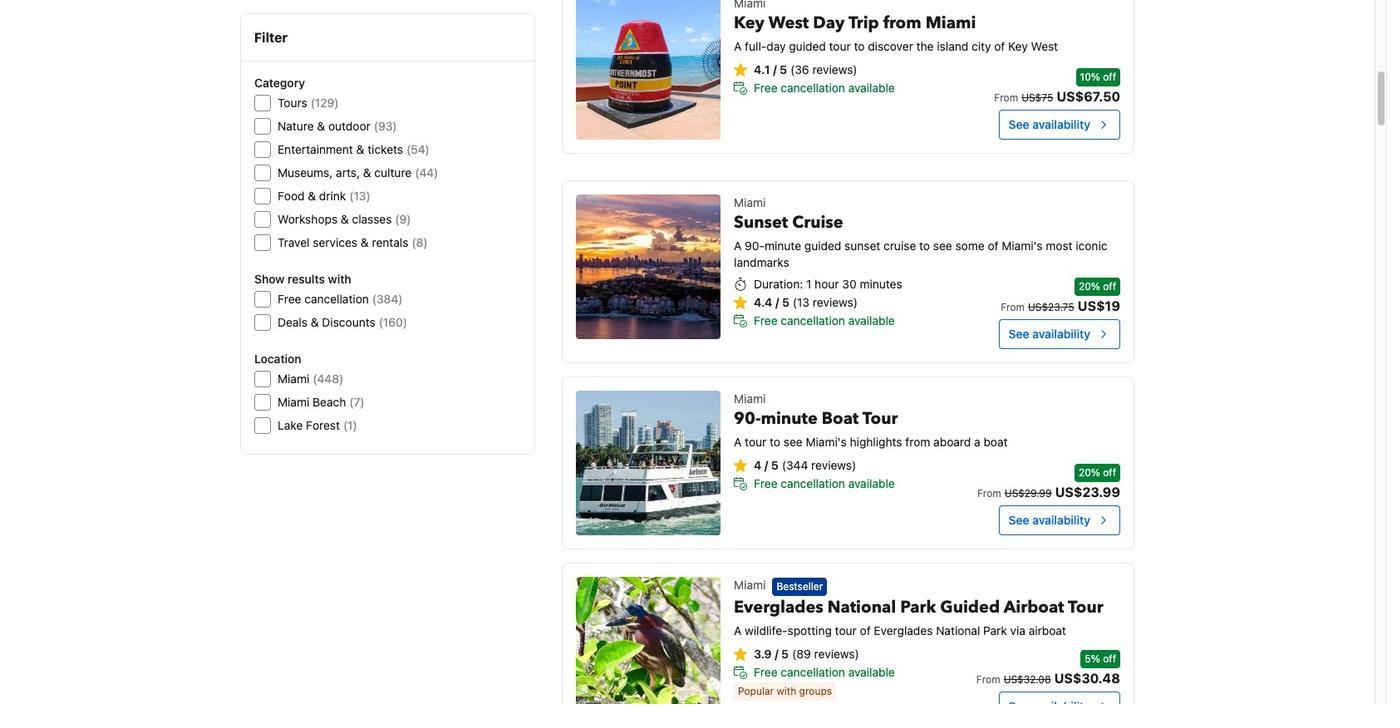Task type: vqa. For each thing, say whether or not it's contained in the screenshot.


Task type: describe. For each thing, give the bounding box(es) containing it.
4
[[754, 458, 762, 473]]

services
[[313, 235, 358, 249]]

from for sunset cruise
[[1001, 301, 1025, 314]]

& down classes
[[361, 235, 369, 249]]

reviews) for minute
[[812, 458, 857, 473]]

popular with groups
[[738, 685, 832, 697]]

5 for miami
[[772, 458, 779, 473]]

(384)
[[372, 292, 403, 306]]

location
[[254, 352, 302, 366]]

0 horizontal spatial key
[[734, 12, 765, 34]]

workshops
[[278, 212, 338, 226]]

spotting
[[788, 623, 832, 637]]

(7)
[[350, 395, 365, 409]]

island
[[937, 39, 969, 53]]

miami 90-minute boat tour a tour to see miami's highlights from aboard a boat
[[734, 392, 1008, 449]]

nature & outdoor (93)
[[278, 119, 397, 133]]

off for 90-minute boat tour
[[1104, 467, 1117, 479]]

1
[[807, 277, 812, 291]]

free for everglades
[[754, 665, 778, 679]]

discounts
[[322, 315, 376, 329]]

full-
[[745, 39, 767, 53]]

everglades national park guided airboat tour a wildlife-spotting tour of everglades national park via airboat
[[734, 596, 1104, 637]]

deals
[[278, 315, 308, 329]]

day
[[767, 39, 786, 53]]

3.9 / 5 (89 reviews)
[[754, 647, 860, 661]]

food & drink (13)
[[278, 189, 371, 203]]

landmarks
[[734, 256, 790, 270]]

tour inside 'everglades national park guided airboat tour a wildlife-spotting tour of everglades national park via airboat'
[[835, 623, 857, 637]]

tickets
[[368, 142, 403, 156]]

groups
[[800, 685, 832, 697]]

minutes
[[860, 277, 903, 291]]

4.1 / 5 (36 reviews)
[[754, 63, 858, 77]]

miami's inside the miami sunset cruise a 90-minute guided sunset cruise to see some of miami's most iconic landmarks
[[1002, 239, 1043, 253]]

see for 90-minute boat tour
[[1009, 513, 1030, 527]]

see availability for key west day trip from miami
[[1009, 118, 1091, 132]]

boat
[[984, 435, 1008, 449]]

cancellation for miami
[[781, 477, 846, 491]]

travel services & rentals (8)
[[278, 235, 428, 249]]

from inside key west day trip from miami a full-day guided tour to discover the island city of key west
[[884, 12, 922, 34]]

2 available from the top
[[849, 314, 895, 328]]

cancellation for everglades
[[781, 665, 846, 679]]

airboat
[[1029, 623, 1067, 637]]

show results with
[[254, 272, 352, 286]]

1 vertical spatial with
[[777, 685, 797, 697]]

1 horizontal spatial key
[[1009, 39, 1028, 53]]

results
[[288, 272, 325, 286]]

(129)
[[311, 96, 339, 110]]

see for sunset cruise
[[1009, 327, 1030, 341]]

to inside miami 90-minute boat tour a tour to see miami's highlights from aboard a boat
[[770, 435, 781, 449]]

see availability for 90-minute boat tour
[[1009, 513, 1091, 527]]

available for park
[[849, 665, 895, 679]]

4.4 / 5 (13 reviews)
[[754, 295, 858, 310]]

miami beach (7)
[[278, 395, 365, 409]]

tours (129)
[[278, 96, 339, 110]]

entertainment & tickets (54)
[[278, 142, 430, 156]]

museums, arts, & culture (44)
[[278, 165, 439, 180]]

& for discounts
[[311, 315, 319, 329]]

food
[[278, 189, 305, 203]]

free cancellation available for national
[[754, 665, 895, 679]]

1 vertical spatial everglades
[[874, 623, 933, 637]]

free for key
[[754, 81, 778, 95]]

discover
[[868, 39, 914, 53]]

boat
[[822, 408, 859, 430]]

cruise
[[884, 239, 917, 253]]

museums,
[[278, 165, 333, 180]]

30
[[843, 277, 857, 291]]

(36
[[791, 63, 810, 77]]

tour inside miami 90-minute boat tour a tour to see miami's highlights from aboard a boat
[[745, 435, 767, 449]]

sunset
[[845, 239, 881, 253]]

day
[[813, 12, 845, 34]]

(13)
[[350, 189, 371, 203]]

reviews) for day
[[813, 63, 858, 77]]

tours
[[278, 96, 307, 110]]

available for day
[[849, 81, 895, 95]]

from for key west day trip from miami
[[995, 92, 1019, 104]]

to inside key west day trip from miami a full-day guided tour to discover the island city of key west
[[854, 39, 865, 53]]

(1)
[[343, 418, 357, 432]]

us$29.99
[[1005, 488, 1052, 500]]

miami sunset cruise a 90-minute guided sunset cruise to see some of miami's most iconic landmarks
[[734, 196, 1108, 270]]

(13
[[793, 295, 810, 310]]

workshops & classes (9)
[[278, 212, 411, 226]]

us$23.99
[[1056, 485, 1121, 500]]

wildlife-
[[745, 623, 788, 637]]

(8)
[[412, 235, 428, 249]]

reviews) down duration: 1 hour 30 minutes
[[813, 295, 858, 310]]

highlights
[[850, 435, 903, 449]]

(89
[[792, 647, 811, 661]]

(344
[[782, 458, 808, 473]]

a inside miami 90-minute boat tour a tour to see miami's highlights from aboard a boat
[[734, 435, 742, 449]]

us$32.08
[[1004, 674, 1052, 686]]

forest
[[306, 418, 340, 432]]

us$19
[[1078, 299, 1121, 314]]

/ for everglades
[[775, 647, 779, 661]]

tour inside miami 90-minute boat tour a tour to see miami's highlights from aboard a boat
[[863, 408, 898, 430]]

everglades national park guided airboat tour image
[[576, 577, 721, 704]]

& for outdoor
[[317, 119, 325, 133]]

20% off from us$23.75 us$19
[[1001, 280, 1121, 314]]

key west day trip from miami a full-day guided tour to discover the island city of key west
[[734, 12, 1059, 53]]

us$30.48
[[1055, 671, 1121, 686]]

city
[[972, 39, 992, 53]]

availability for sunset cruise
[[1033, 327, 1091, 341]]

10% off from us$75 us$67.50
[[995, 71, 1121, 104]]

miami inside key west day trip from miami a full-day guided tour to discover the island city of key west
[[926, 12, 977, 34]]

from for everglades national park guided airboat tour
[[977, 674, 1001, 686]]

(44)
[[415, 165, 439, 180]]

off for sunset cruise
[[1104, 280, 1117, 293]]

20% for 90-minute boat tour
[[1079, 467, 1101, 479]]

5%
[[1085, 653, 1101, 665]]

popular
[[738, 685, 774, 697]]

90- inside the miami sunset cruise a 90-minute guided sunset cruise to see some of miami's most iconic landmarks
[[745, 239, 765, 253]]

hour
[[815, 277, 839, 291]]

category
[[254, 76, 305, 90]]

travel
[[278, 235, 310, 249]]

cancellation down 4.4 / 5 (13 reviews)
[[781, 314, 846, 328]]

20% off from us$29.99 us$23.99
[[978, 467, 1121, 500]]

free cancellation available for 90-
[[754, 477, 895, 491]]

miami for beach
[[278, 395, 310, 409]]

most
[[1046, 239, 1073, 253]]

5% off from us$32.08 us$30.48
[[977, 653, 1121, 686]]

0 vertical spatial park
[[901, 596, 937, 618]]

miami's inside miami 90-minute boat tour a tour to see miami's highlights from aboard a boat
[[806, 435, 847, 449]]



Task type: locate. For each thing, give the bounding box(es) containing it.
1 vertical spatial tour
[[1069, 596, 1104, 618]]

reviews) right (344
[[812, 458, 857, 473]]

from left the us$75
[[995, 92, 1019, 104]]

90-
[[745, 239, 765, 253], [734, 408, 761, 430]]

5 left (36
[[780, 63, 788, 77]]

/ for key
[[773, 63, 777, 77]]

1 vertical spatial tour
[[745, 435, 767, 449]]

20% inside 20% off from us$23.75 us$19
[[1079, 280, 1101, 293]]

5 left (89
[[782, 647, 789, 661]]

some
[[956, 239, 985, 253]]

from inside miami 90-minute boat tour a tour to see miami's highlights from aboard a boat
[[906, 435, 931, 449]]

1 availability from the top
[[1033, 118, 1091, 132]]

tour inside 'everglades national park guided airboat tour a wildlife-spotting tour of everglades national park via airboat'
[[1069, 596, 1104, 618]]

1 horizontal spatial park
[[984, 623, 1008, 637]]

culture
[[375, 165, 412, 180]]

2 off from the top
[[1104, 280, 1117, 293]]

20% inside the 20% off from us$29.99 us$23.99
[[1079, 467, 1101, 479]]

2 free cancellation available from the top
[[754, 314, 895, 328]]

off inside the 10% off from us$75 us$67.50
[[1104, 71, 1117, 83]]

0 vertical spatial national
[[828, 596, 897, 618]]

free cancellation available down 4.1 / 5 (36 reviews)
[[754, 81, 895, 95]]

with
[[328, 272, 352, 286], [777, 685, 797, 697]]

1 vertical spatial of
[[988, 239, 999, 253]]

2 vertical spatial see
[[1009, 513, 1030, 527]]

free for miami
[[754, 477, 778, 491]]

reviews) right (36
[[813, 63, 858, 77]]

minute inside miami 90-minute boat tour a tour to see miami's highlights from aboard a boat
[[761, 408, 818, 430]]

5 for everglades
[[782, 647, 789, 661]]

1 free cancellation available from the top
[[754, 81, 895, 95]]

see
[[1009, 118, 1030, 132], [1009, 327, 1030, 341], [1009, 513, 1030, 527]]

5 left (13
[[782, 295, 790, 310]]

tour down day
[[829, 39, 851, 53]]

2 horizontal spatial to
[[920, 239, 930, 253]]

2 a from the top
[[734, 239, 742, 253]]

miami (448)
[[278, 372, 344, 386]]

from inside 20% off from us$23.75 us$19
[[1001, 301, 1025, 314]]

1 vertical spatial miami's
[[806, 435, 847, 449]]

2 see from the top
[[1009, 327, 1030, 341]]

1 vertical spatial west
[[1031, 39, 1059, 53]]

0 horizontal spatial miami's
[[806, 435, 847, 449]]

0 vertical spatial of
[[995, 39, 1006, 53]]

key up full-
[[734, 12, 765, 34]]

4 off from the top
[[1104, 653, 1117, 665]]

outdoor
[[328, 119, 371, 133]]

1 horizontal spatial with
[[777, 685, 797, 697]]

available down 3.9 / 5 (89 reviews)
[[849, 665, 895, 679]]

4 free cancellation available from the top
[[754, 665, 895, 679]]

miami inside the miami sunset cruise a 90-minute guided sunset cruise to see some of miami's most iconic landmarks
[[734, 196, 766, 210]]

a inside the miami sunset cruise a 90-minute guided sunset cruise to see some of miami's most iconic landmarks
[[734, 239, 742, 253]]

0 vertical spatial minute
[[765, 239, 802, 253]]

tour right airboat
[[1069, 596, 1104, 618]]

3 see availability from the top
[[1009, 513, 1091, 527]]

west
[[769, 12, 809, 34], [1031, 39, 1059, 53]]

west up the day
[[769, 12, 809, 34]]

free cancellation available for west
[[754, 81, 895, 95]]

0 horizontal spatial tour
[[863, 408, 898, 430]]

from left us$23.75
[[1001, 301, 1025, 314]]

0 horizontal spatial park
[[901, 596, 937, 618]]

see down the us$75
[[1009, 118, 1030, 132]]

us$75
[[1022, 92, 1054, 104]]

0 horizontal spatial west
[[769, 12, 809, 34]]

2 vertical spatial to
[[770, 435, 781, 449]]

national down 'guided'
[[936, 623, 981, 637]]

free cancellation available down 4 / 5 (344 reviews)
[[754, 477, 895, 491]]

cancellation up groups
[[781, 665, 846, 679]]

free down 3.9
[[754, 665, 778, 679]]

entertainment
[[278, 142, 353, 156]]

key west day trip from miami image
[[576, 0, 721, 140]]

free cancellation available
[[754, 81, 895, 95], [754, 314, 895, 328], [754, 477, 895, 491], [754, 665, 895, 679]]

see down us$29.99
[[1009, 513, 1030, 527]]

& left drink in the top left of the page
[[308, 189, 316, 203]]

0 vertical spatial see availability
[[1009, 118, 1091, 132]]

5 for key
[[780, 63, 788, 77]]

miami's left most
[[1002, 239, 1043, 253]]

tour
[[863, 408, 898, 430], [1069, 596, 1104, 618]]

free cancellation available up groups
[[754, 665, 895, 679]]

/ right 4
[[765, 458, 769, 473]]

lake forest (1)
[[278, 418, 357, 432]]

to down "trip"
[[854, 39, 865, 53]]

miami's
[[1002, 239, 1043, 253], [806, 435, 847, 449]]

see availability down the us$75
[[1009, 118, 1091, 132]]

1 vertical spatial park
[[984, 623, 1008, 637]]

miami's down boat on the right
[[806, 435, 847, 449]]

(448)
[[313, 372, 344, 386]]

0 vertical spatial 90-
[[745, 239, 765, 253]]

sunset
[[734, 211, 789, 234]]

& for classes
[[341, 212, 349, 226]]

miami for 90-
[[734, 392, 766, 406]]

free up deals
[[278, 292, 301, 306]]

from inside the 20% off from us$29.99 us$23.99
[[978, 488, 1002, 500]]

trip
[[849, 12, 880, 34]]

20%
[[1079, 280, 1101, 293], [1079, 467, 1101, 479]]

0 vertical spatial guided
[[789, 39, 826, 53]]

1 horizontal spatial west
[[1031, 39, 1059, 53]]

4 / 5 (344 reviews)
[[754, 458, 857, 473]]

2 vertical spatial see availability
[[1009, 513, 1091, 527]]

a inside key west day trip from miami a full-day guided tour to discover the island city of key west
[[734, 39, 742, 53]]

see availability for sunset cruise
[[1009, 327, 1091, 341]]

from for 90-minute boat tour
[[978, 488, 1002, 500]]

1 horizontal spatial everglades
[[874, 623, 933, 637]]

a
[[975, 435, 981, 449]]

1 horizontal spatial tour
[[1069, 596, 1104, 618]]

1 horizontal spatial miami's
[[1002, 239, 1043, 253]]

aboard
[[934, 435, 971, 449]]

& for tickets
[[356, 142, 365, 156]]

4.1
[[754, 63, 771, 77]]

cancellation for key
[[781, 81, 846, 95]]

see
[[934, 239, 953, 253], [784, 435, 803, 449]]

2 vertical spatial of
[[860, 623, 871, 637]]

availability for key west day trip from miami
[[1033, 118, 1091, 132]]

off for everglades national park guided airboat tour
[[1104, 653, 1117, 665]]

& down the (129)
[[317, 119, 325, 133]]

guided up 4.1 / 5 (36 reviews)
[[789, 39, 826, 53]]

classes
[[352, 212, 392, 226]]

20% up us$19
[[1079, 280, 1101, 293]]

0 vertical spatial see
[[1009, 118, 1030, 132]]

1 horizontal spatial see
[[934, 239, 953, 253]]

drink
[[319, 189, 346, 203]]

miami for (448)
[[278, 372, 310, 386]]

off right 10%
[[1104, 71, 1117, 83]]

1 vertical spatial minute
[[761, 408, 818, 430]]

2 vertical spatial tour
[[835, 623, 857, 637]]

reviews)
[[813, 63, 858, 77], [813, 295, 858, 310], [812, 458, 857, 473], [815, 647, 860, 661]]

cancellation down 4.1 / 5 (36 reviews)
[[781, 81, 846, 95]]

free down 4
[[754, 477, 778, 491]]

filter
[[254, 30, 288, 45]]

0 vertical spatial key
[[734, 12, 765, 34]]

to inside the miami sunset cruise a 90-minute guided sunset cruise to see some of miami's most iconic landmarks
[[920, 239, 930, 253]]

1 off from the top
[[1104, 71, 1117, 83]]

west up the 10% off from us$75 us$67.50
[[1031, 39, 1059, 53]]

1 vertical spatial see
[[784, 435, 803, 449]]

1 vertical spatial 20%
[[1079, 467, 1101, 479]]

park
[[901, 596, 937, 618], [984, 623, 1008, 637]]

& right arts,
[[363, 165, 371, 180]]

availability down us$23.75
[[1033, 327, 1091, 341]]

1 available from the top
[[849, 81, 895, 95]]

via
[[1011, 623, 1026, 637]]

off up us$19
[[1104, 280, 1117, 293]]

availability down the us$75
[[1033, 118, 1091, 132]]

0 vertical spatial everglades
[[734, 596, 824, 618]]

us$23.75
[[1029, 301, 1075, 314]]

minute up the landmarks
[[765, 239, 802, 253]]

1 horizontal spatial national
[[936, 623, 981, 637]]

1 vertical spatial see
[[1009, 327, 1030, 341]]

1 vertical spatial availability
[[1033, 327, 1091, 341]]

bestseller
[[777, 580, 823, 593]]

/ right "4.4"
[[776, 295, 779, 310]]

available down highlights
[[849, 477, 895, 491]]

2 vertical spatial availability
[[1033, 513, 1091, 527]]

from left us$32.08
[[977, 674, 1001, 686]]

5
[[780, 63, 788, 77], [782, 295, 790, 310], [772, 458, 779, 473], [782, 647, 789, 661]]

the
[[917, 39, 934, 53]]

3 see from the top
[[1009, 513, 1030, 527]]

tour inside key west day trip from miami a full-day guided tour to discover the island city of key west
[[829, 39, 851, 53]]

duration: 1 hour 30 minutes
[[754, 277, 903, 291]]

off inside 20% off from us$23.75 us$19
[[1104, 280, 1117, 293]]

free cancellation available down 4.4 / 5 (13 reviews)
[[754, 314, 895, 328]]

deals & discounts (160)
[[278, 315, 407, 329]]

free down "4.4"
[[754, 314, 778, 328]]

a
[[734, 39, 742, 53], [734, 239, 742, 253], [734, 435, 742, 449], [734, 623, 742, 637]]

cancellation
[[781, 81, 846, 95], [305, 292, 369, 306], [781, 314, 846, 328], [781, 477, 846, 491], [781, 665, 846, 679]]

/ for miami
[[765, 458, 769, 473]]

0 vertical spatial west
[[769, 12, 809, 34]]

3 availability from the top
[[1033, 513, 1091, 527]]

of right the city
[[995, 39, 1006, 53]]

see inside miami 90-minute boat tour a tour to see miami's highlights from aboard a boat
[[784, 435, 803, 449]]

1 a from the top
[[734, 39, 742, 53]]

us$67.50
[[1057, 89, 1121, 104]]

/ right 3.9
[[775, 647, 779, 661]]

see left some
[[934, 239, 953, 253]]

park left 'guided'
[[901, 596, 937, 618]]

cancellation up 'deals & discounts (160)'
[[305, 292, 369, 306]]

miami down location
[[278, 372, 310, 386]]

4.4
[[754, 295, 773, 310]]

of right some
[[988, 239, 999, 253]]

2 availability from the top
[[1033, 327, 1091, 341]]

0 horizontal spatial see
[[784, 435, 803, 449]]

available down minutes
[[849, 314, 895, 328]]

beach
[[313, 395, 346, 409]]

1 vertical spatial 90-
[[734, 408, 761, 430]]

off inside the 20% off from us$29.99 us$23.99
[[1104, 467, 1117, 479]]

minute up (344
[[761, 408, 818, 430]]

from left us$29.99
[[978, 488, 1002, 500]]

20% up us$23.99
[[1079, 467, 1101, 479]]

0 horizontal spatial with
[[328, 272, 352, 286]]

90- inside miami 90-minute boat tour a tour to see miami's highlights from aboard a boat
[[734, 408, 761, 430]]

miami up 4
[[734, 392, 766, 406]]

see down us$23.75
[[1009, 327, 1030, 341]]

1 vertical spatial key
[[1009, 39, 1028, 53]]

3 off from the top
[[1104, 467, 1117, 479]]

cruise
[[793, 211, 844, 234]]

off for key west day trip from miami
[[1104, 71, 1117, 83]]

2 see availability from the top
[[1009, 327, 1091, 341]]

0 horizontal spatial national
[[828, 596, 897, 618]]

cancellation down 4 / 5 (344 reviews)
[[781, 477, 846, 491]]

see for key west day trip from miami
[[1009, 118, 1030, 132]]

national
[[828, 596, 897, 618], [936, 623, 981, 637]]

from
[[884, 12, 922, 34], [906, 435, 931, 449]]

see availability down us$29.99
[[1009, 513, 1091, 527]]

(9)
[[395, 212, 411, 226]]

from up discover
[[884, 12, 922, 34]]

& up museums, arts, & culture (44)
[[356, 142, 365, 156]]

0 horizontal spatial everglades
[[734, 596, 824, 618]]

miami inside miami 90-minute boat tour a tour to see miami's highlights from aboard a boat
[[734, 392, 766, 406]]

tour up 4
[[745, 435, 767, 449]]

from left aboard
[[906, 435, 931, 449]]

/ right the 4.1 at right
[[773, 63, 777, 77]]

reviews) for park
[[815, 647, 860, 661]]

0 vertical spatial with
[[328, 272, 352, 286]]

airboat
[[1004, 596, 1065, 618]]

a inside 'everglades national park guided airboat tour a wildlife-spotting tour of everglades national park via airboat'
[[734, 623, 742, 637]]

3 free cancellation available from the top
[[754, 477, 895, 491]]

0 vertical spatial 20%
[[1079, 280, 1101, 293]]

guided inside the miami sunset cruise a 90-minute guided sunset cruise to see some of miami's most iconic landmarks
[[805, 239, 842, 253]]

1 vertical spatial guided
[[805, 239, 842, 253]]

of right spotting
[[860, 623, 871, 637]]

from inside the 10% off from us$75 us$67.50
[[995, 92, 1019, 104]]

of inside the miami sunset cruise a 90-minute guided sunset cruise to see some of miami's most iconic landmarks
[[988, 239, 999, 253]]

off inside 5% off from us$32.08 us$30.48
[[1104, 653, 1117, 665]]

miami up wildlife-
[[734, 578, 766, 592]]

1 20% from the top
[[1079, 280, 1101, 293]]

0 vertical spatial tour
[[863, 408, 898, 430]]

5 right 4
[[772, 458, 779, 473]]

nature
[[278, 119, 314, 133]]

of
[[995, 39, 1006, 53], [988, 239, 999, 253], [860, 623, 871, 637]]

from inside 5% off from us$32.08 us$30.48
[[977, 674, 1001, 686]]

available for minute
[[849, 477, 895, 491]]

1 see from the top
[[1009, 118, 1030, 132]]

0 vertical spatial from
[[884, 12, 922, 34]]

& up travel services & rentals (8)
[[341, 212, 349, 226]]

everglades
[[734, 596, 824, 618], [874, 623, 933, 637]]

see availability
[[1009, 118, 1091, 132], [1009, 327, 1091, 341], [1009, 513, 1091, 527]]

2 20% from the top
[[1079, 467, 1101, 479]]

availability down us$23.99
[[1033, 513, 1091, 527]]

iconic
[[1076, 239, 1108, 253]]

(160)
[[379, 315, 407, 329]]

sunset cruise image
[[576, 195, 721, 340]]

1 vertical spatial to
[[920, 239, 930, 253]]

reviews) right (89
[[815, 647, 860, 661]]

1 vertical spatial see availability
[[1009, 327, 1091, 341]]

guided inside key west day trip from miami a full-day guided tour to discover the island city of key west
[[789, 39, 826, 53]]

rentals
[[372, 235, 409, 249]]

key right the city
[[1009, 39, 1028, 53]]

tour right spotting
[[835, 623, 857, 637]]

1 vertical spatial from
[[906, 435, 931, 449]]

0 vertical spatial tour
[[829, 39, 851, 53]]

& for drink
[[308, 189, 316, 203]]

1 see availability from the top
[[1009, 118, 1091, 132]]

off right 5%
[[1104, 653, 1117, 665]]

free down the 4.1 at right
[[754, 81, 778, 95]]

of inside key west day trip from miami a full-day guided tour to discover the island city of key west
[[995, 39, 1006, 53]]

0 horizontal spatial to
[[770, 435, 781, 449]]

& right deals
[[311, 315, 319, 329]]

0 vertical spatial miami's
[[1002, 239, 1043, 253]]

4 a from the top
[[734, 623, 742, 637]]

with up free cancellation (384)
[[328, 272, 352, 286]]

guided down "cruise"
[[805, 239, 842, 253]]

show
[[254, 272, 285, 286]]

3 a from the top
[[734, 435, 742, 449]]

0 vertical spatial availability
[[1033, 118, 1091, 132]]

(93)
[[374, 119, 397, 133]]

1 vertical spatial national
[[936, 623, 981, 637]]

national up spotting
[[828, 596, 897, 618]]

1 horizontal spatial to
[[854, 39, 865, 53]]

miami for sunset
[[734, 196, 766, 210]]

4 available from the top
[[849, 665, 895, 679]]

tour up highlights
[[863, 408, 898, 430]]

free cancellation (384)
[[278, 292, 403, 306]]

10%
[[1081, 71, 1101, 83]]

available
[[849, 81, 895, 95], [849, 314, 895, 328], [849, 477, 895, 491], [849, 665, 895, 679]]

availability for 90-minute boat tour
[[1033, 513, 1091, 527]]

available down discover
[[849, 81, 895, 95]]

park left "via"
[[984, 623, 1008, 637]]

to right the cruise
[[920, 239, 930, 253]]

see availability down us$23.75
[[1009, 327, 1091, 341]]

miami up island
[[926, 12, 977, 34]]

0 vertical spatial to
[[854, 39, 865, 53]]

miami up sunset
[[734, 196, 766, 210]]

off up us$23.99
[[1104, 467, 1117, 479]]

off
[[1104, 71, 1117, 83], [1104, 280, 1117, 293], [1104, 467, 1117, 479], [1104, 653, 1117, 665]]

free
[[754, 81, 778, 95], [278, 292, 301, 306], [754, 314, 778, 328], [754, 477, 778, 491], [754, 665, 778, 679]]

see up (344
[[784, 435, 803, 449]]

tour
[[829, 39, 851, 53], [745, 435, 767, 449], [835, 623, 857, 637]]

with left groups
[[777, 685, 797, 697]]

miami up lake
[[278, 395, 310, 409]]

20% for sunset cruise
[[1079, 280, 1101, 293]]

3.9
[[754, 647, 772, 661]]

90- up the landmarks
[[745, 239, 765, 253]]

see inside the miami sunset cruise a 90-minute guided sunset cruise to see some of miami's most iconic landmarks
[[934, 239, 953, 253]]

minute
[[765, 239, 802, 253], [761, 408, 818, 430]]

minute inside the miami sunset cruise a 90-minute guided sunset cruise to see some of miami's most iconic landmarks
[[765, 239, 802, 253]]

90-minute boat tour image
[[576, 391, 721, 536]]

of inside 'everglades national park guided airboat tour a wildlife-spotting tour of everglades national park via airboat'
[[860, 623, 871, 637]]

to up 4 / 5 (344 reviews)
[[770, 435, 781, 449]]

90- up 4
[[734, 408, 761, 430]]

0 vertical spatial see
[[934, 239, 953, 253]]

3 available from the top
[[849, 477, 895, 491]]



